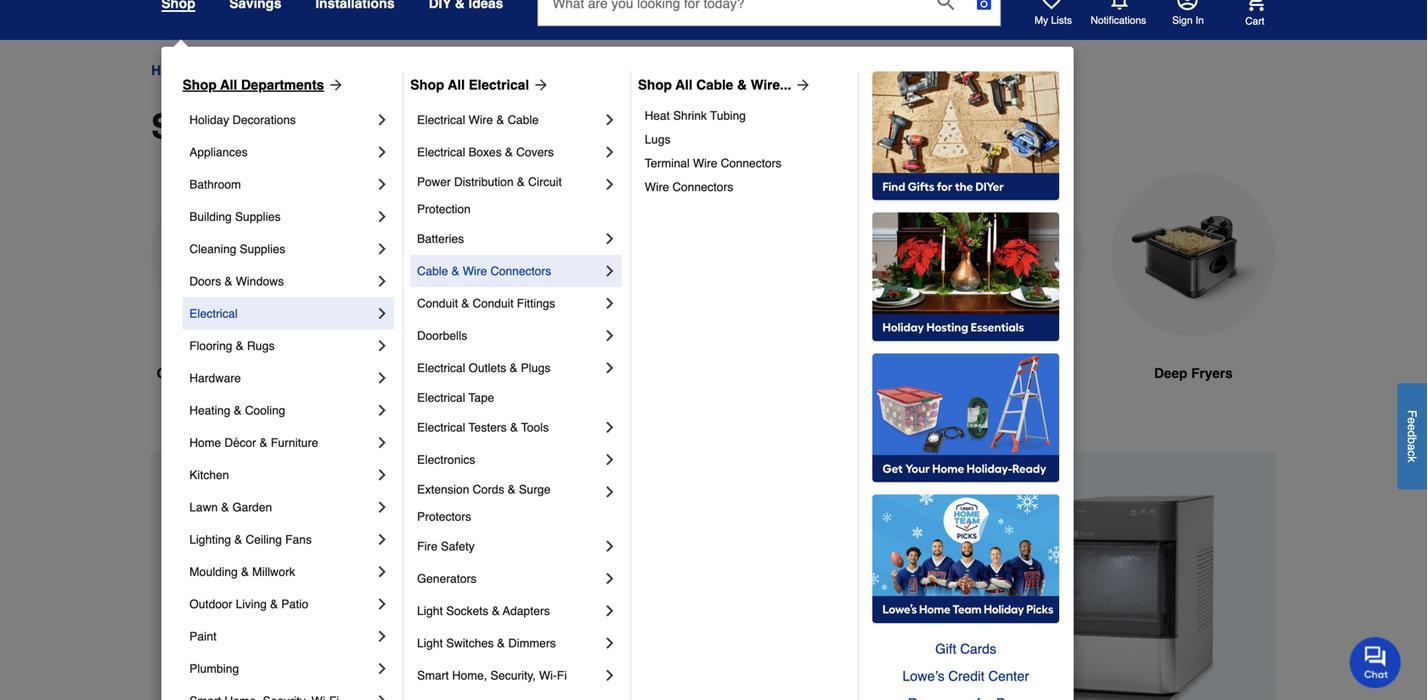 Task type: describe. For each thing, give the bounding box(es) containing it.
holiday decorations
[[189, 113, 296, 127]]

lighting
[[189, 533, 231, 546]]

all for electrical
[[448, 77, 465, 93]]

heating
[[189, 404, 230, 417]]

a chefman stainless steel deep fryer. image
[[1111, 172, 1276, 337]]

appliances down small appliances link on the top of the page
[[251, 107, 431, 146]]

chevron right image for heating & cooling
[[374, 402, 391, 419]]

electrical boxes & covers link
[[417, 136, 602, 168]]

tape
[[469, 391, 494, 404]]

appliances up holiday decorations
[[204, 62, 276, 78]]

bathroom link
[[189, 168, 374, 201]]

electrical wire & cable link
[[417, 104, 602, 136]]

flooring & rugs
[[189, 339, 275, 353]]

2 e from the top
[[1406, 424, 1419, 430]]

electrical for electrical tape
[[417, 391, 465, 404]]

tools
[[521, 421, 549, 434]]

chevron right image for kitchen
[[374, 466, 391, 483]]

chevron right image for plumbing
[[374, 660, 391, 677]]

& right lawn on the left bottom
[[221, 500, 229, 514]]

my lists link
[[1035, 0, 1072, 27]]

shop all departments
[[183, 77, 324, 93]]

doorbells
[[417, 329, 467, 342]]

supplies for building supplies
[[235, 210, 281, 223]]

flooring
[[189, 339, 232, 353]]

plugs
[[521, 361, 551, 375]]

electronics link
[[417, 443, 602, 476]]

electrical for electrical boxes & covers
[[417, 145, 465, 159]]

rugs
[[247, 339, 275, 353]]

shop for shop all cable & wire...
[[638, 77, 672, 93]]

1 e from the top
[[1406, 417, 1419, 424]]

chevron right image for holiday decorations
[[374, 111, 391, 128]]

f e e d b a c k button
[[1398, 383, 1427, 489]]

cooling
[[245, 404, 285, 417]]

& left rugs
[[236, 339, 244, 353]]

lighting & ceiling fans
[[189, 533, 312, 546]]

outdoor
[[189, 597, 232, 611]]

electrical for electrical wire & cable
[[417, 113, 465, 127]]

power distribution & circuit protection link
[[417, 168, 602, 223]]

a stainless steel toaster oven. image
[[535, 172, 700, 337]]

chevron right image for extension cords & surge protectors
[[602, 483, 618, 500]]

electrical inside shop all electrical link
[[469, 77, 529, 93]]

chevron right image for doors & windows
[[374, 273, 391, 290]]

small inside small appliances link
[[291, 62, 325, 78]]

chevron right image for appliances
[[374, 144, 391, 161]]

camera image
[[976, 0, 993, 12]]

credit
[[948, 668, 985, 684]]

& left patio at the left bottom of page
[[270, 597, 278, 611]]

smart
[[417, 669, 449, 682]]

protection
[[417, 202, 471, 216]]

power
[[417, 175, 451, 189]]

2 vertical spatial connectors
[[491, 264, 551, 278]]

0 vertical spatial cable
[[696, 77, 733, 93]]

chevron right image for fire safety
[[602, 538, 618, 555]]

outdoor living & patio link
[[189, 588, 374, 620]]

in
[[1196, 14, 1204, 26]]

gift cards link
[[873, 635, 1059, 663]]

microwaves
[[234, 365, 311, 381]]

tubing
[[710, 109, 746, 122]]

a
[[1406, 444, 1419, 450]]

lowe's credit center
[[903, 668, 1029, 684]]

chevron right image for electronics
[[602, 451, 618, 468]]

0 horizontal spatial cable
[[417, 264, 448, 278]]

& left tools
[[510, 421, 518, 434]]

holiday
[[189, 113, 229, 127]]

kitchen link
[[189, 459, 374, 491]]

electrical outlets & plugs link
[[417, 352, 602, 384]]

electrical for electrical testers & tools
[[417, 421, 465, 434]]

heat
[[645, 109, 670, 122]]

conduit & conduit fittings link
[[417, 287, 602, 319]]

cards
[[960, 641, 997, 657]]

cleaning supplies
[[189, 242, 285, 256]]

& left ceiling
[[234, 533, 242, 546]]

covers
[[516, 145, 554, 159]]

electrical tape link
[[417, 384, 618, 411]]

home link
[[151, 60, 189, 81]]

chevron right image for hardware
[[374, 370, 391, 387]]

1 conduit from the left
[[417, 297, 458, 310]]

light sockets & adapters
[[417, 604, 550, 618]]

ovens
[[623, 365, 664, 381]]

circuit
[[528, 175, 562, 189]]

toaster ovens link
[[535, 172, 700, 424]]

smart home, security, wi-fi
[[417, 669, 567, 682]]

home décor & furniture
[[189, 436, 318, 449]]

a black and stainless steel countertop microwave. image
[[151, 172, 316, 337]]

extension cords & surge protectors
[[417, 483, 554, 523]]

cable & wire connectors link
[[417, 255, 602, 287]]

1 vertical spatial connectors
[[673, 180, 733, 194]]

& right 'décor'
[[260, 436, 267, 449]]

chevron right image for generators
[[602, 570, 618, 587]]

supplies for cleaning supplies
[[240, 242, 285, 256]]

f e e d b a c k
[[1406, 410, 1419, 462]]

& right 'boxes'
[[505, 145, 513, 159]]

heat shrink tubing link
[[645, 104, 846, 127]]

blenders link
[[919, 172, 1084, 424]]

countertop microwaves link
[[151, 172, 316, 424]]

shop for shop all departments
[[183, 77, 217, 93]]

lowe's
[[903, 668, 945, 684]]

heat shrink tubing
[[645, 109, 746, 122]]

electrical testers & tools link
[[417, 411, 602, 443]]

1 vertical spatial appliances link
[[189, 136, 374, 168]]

outlets
[[469, 361, 506, 375]]

toaster ovens
[[571, 365, 664, 381]]

lawn & garden
[[189, 500, 272, 514]]

chevron right image for smart home, security, wi-fi
[[602, 667, 618, 684]]

find gifts for the diyer. image
[[873, 71, 1059, 201]]

fire
[[417, 539, 438, 553]]

hardware link
[[189, 362, 374, 394]]

furniture
[[271, 436, 318, 449]]

& up electrical boxes & covers link
[[496, 113, 504, 127]]

batteries
[[417, 232, 464, 246]]

shop for shop all electrical
[[410, 77, 444, 93]]

shop all cable & wire...
[[638, 77, 791, 93]]

shop all departments link
[[183, 75, 345, 95]]

lugs
[[645, 133, 671, 146]]

& down cable & wire connectors
[[461, 297, 469, 310]]

terminal wire connectors
[[645, 156, 782, 170]]

light for light sockets & adapters
[[417, 604, 443, 618]]

center
[[989, 668, 1029, 684]]

chevron right image for cleaning supplies
[[374, 240, 391, 257]]

arrow right image for shop all departments
[[324, 76, 345, 93]]

1 horizontal spatial cable
[[508, 113, 539, 127]]

1 vertical spatial small appliances
[[151, 107, 431, 146]]

electrical outlets & plugs
[[417, 361, 551, 375]]

electrical boxes & covers
[[417, 145, 554, 159]]

& left wire...
[[737, 77, 747, 93]]

chevron right image for electrical outlets & plugs
[[602, 359, 618, 376]]

chevron right image for power distribution & circuit protection
[[602, 176, 618, 193]]

protectors
[[417, 510, 471, 523]]

wire up 'boxes'
[[469, 113, 493, 127]]

2 conduit from the left
[[473, 297, 514, 310]]

lowe's home team holiday picks. image
[[873, 494, 1059, 624]]

arrow right image for shop all cable & wire...
[[791, 76, 812, 93]]

chevron right image for bathroom
[[374, 176, 391, 193]]

cleaning supplies link
[[189, 233, 374, 265]]

décor
[[224, 436, 256, 449]]

chevron right image for light sockets & adapters
[[602, 602, 618, 619]]

moulding & millwork link
[[189, 556, 374, 588]]

lawn & garden link
[[189, 491, 374, 523]]

chevron right image for batteries
[[602, 230, 618, 247]]

chevron right image for light switches & dimmers
[[602, 635, 618, 652]]

sign in
[[1172, 14, 1204, 26]]

security,
[[491, 669, 536, 682]]

departments
[[241, 77, 324, 93]]



Task type: vqa. For each thing, say whether or not it's contained in the screenshot.
Home,
yes



Task type: locate. For each thing, give the bounding box(es) containing it.
electrical up flooring
[[189, 307, 238, 320]]

1 horizontal spatial conduit
[[473, 297, 514, 310]]

chevron right image for home décor & furniture
[[374, 434, 391, 451]]

wire
[[469, 113, 493, 127], [693, 156, 718, 170], [645, 180, 669, 194], [463, 264, 487, 278]]

light down generators
[[417, 604, 443, 618]]

electrical down ice
[[417, 391, 465, 404]]

all for departments
[[220, 77, 237, 93]]

lowe's home improvement notification center image
[[1110, 0, 1130, 10]]

cart
[[1245, 15, 1265, 27]]

1 all from the left
[[220, 77, 237, 93]]

electrical down doorbells
[[417, 361, 465, 375]]

appliances link down decorations
[[189, 136, 374, 168]]

cords
[[473, 483, 504, 496]]

light
[[417, 604, 443, 618], [417, 636, 443, 650]]

conduit up doorbells
[[417, 297, 458, 310]]

wire up wire connectors
[[693, 156, 718, 170]]

arrow right image
[[529, 76, 550, 93]]

paint link
[[189, 620, 374, 652]]

chevron right image for cable & wire connectors
[[602, 263, 618, 280]]

cable up covers
[[508, 113, 539, 127]]

ceiling
[[246, 533, 282, 546]]

0 horizontal spatial small
[[151, 107, 242, 146]]

2 all from the left
[[448, 77, 465, 93]]

cable up tubing
[[696, 77, 733, 93]]

connectors down batteries link
[[491, 264, 551, 278]]

f
[[1406, 410, 1419, 417]]

0 horizontal spatial all
[[220, 77, 237, 93]]

a silver-colored new air portable ice maker. image
[[343, 172, 508, 337]]

k
[[1406, 456, 1419, 462]]

light up the "smart"
[[417, 636, 443, 650]]

chevron right image for building supplies
[[374, 208, 391, 225]]

home
[[151, 62, 189, 78], [189, 436, 221, 449]]

& right 'cords'
[[508, 483, 516, 496]]

& inside power distribution & circuit protection
[[517, 175, 525, 189]]

0 vertical spatial home
[[151, 62, 189, 78]]

chevron right image for electrical boxes & covers
[[602, 144, 618, 161]]

chevron right image for electrical wire & cable
[[602, 111, 618, 128]]

0 vertical spatial supplies
[[235, 210, 281, 223]]

e up d
[[1406, 417, 1419, 424]]

lugs link
[[645, 127, 846, 151]]

cable down batteries
[[417, 264, 448, 278]]

connectors down terminal wire connectors
[[673, 180, 733, 194]]

1 horizontal spatial shop
[[410, 77, 444, 93]]

appliances right departments
[[329, 62, 395, 78]]

2 vertical spatial cable
[[417, 264, 448, 278]]

small up bathroom
[[151, 107, 242, 146]]

2 horizontal spatial cable
[[696, 77, 733, 93]]

advertisement region
[[151, 452, 1276, 700]]

smart home, security, wi-fi link
[[417, 659, 602, 692]]

wire up conduit & conduit fittings
[[463, 264, 487, 278]]

all up holiday decorations
[[220, 77, 237, 93]]

supplies up cleaning supplies at the top
[[235, 210, 281, 223]]

home for home
[[151, 62, 189, 78]]

shop up electrical wire & cable
[[410, 77, 444, 93]]

electrical inside electrical testers & tools link
[[417, 421, 465, 434]]

shop up heat
[[638, 77, 672, 93]]

small up holiday decorations link
[[291, 62, 325, 78]]

all up shrink
[[676, 77, 693, 93]]

electrical down shop all electrical
[[417, 113, 465, 127]]

fire safety link
[[417, 530, 602, 562]]

e
[[1406, 417, 1419, 424], [1406, 424, 1419, 430]]

outdoor living & patio
[[189, 597, 308, 611]]

arrow right image inside shop all departments link
[[324, 76, 345, 93]]

electrical inside electrical outlets & plugs link
[[417, 361, 465, 375]]

light for light switches & dimmers
[[417, 636, 443, 650]]

garden
[[232, 500, 272, 514]]

chevron right image for paint
[[374, 628, 391, 645]]

chevron right image
[[602, 111, 618, 128], [374, 144, 391, 161], [374, 240, 391, 257], [374, 273, 391, 290], [602, 327, 618, 344], [374, 337, 391, 354], [374, 402, 391, 419], [602, 419, 618, 436], [374, 434, 391, 451], [374, 466, 391, 483], [374, 499, 391, 516], [374, 596, 391, 613], [602, 602, 618, 619], [374, 628, 391, 645], [374, 692, 391, 700]]

0 vertical spatial small appliances
[[291, 62, 395, 78]]

lowe's credit center link
[[873, 663, 1059, 690]]

chevron right image
[[374, 111, 391, 128], [602, 144, 618, 161], [374, 176, 391, 193], [602, 176, 618, 193], [374, 208, 391, 225], [602, 230, 618, 247], [602, 263, 618, 280], [602, 295, 618, 312], [374, 305, 391, 322], [602, 359, 618, 376], [374, 370, 391, 387], [602, 451, 618, 468], [602, 483, 618, 500], [374, 531, 391, 548], [602, 538, 618, 555], [374, 563, 391, 580], [602, 570, 618, 587], [602, 635, 618, 652], [374, 660, 391, 677], [602, 667, 618, 684]]

arrow right image up holiday decorations link
[[324, 76, 345, 93]]

2 arrow right image from the left
[[791, 76, 812, 93]]

terminal wire connectors link
[[645, 151, 846, 175]]

Search Query text field
[[538, 0, 924, 25]]

all
[[220, 77, 237, 93], [448, 77, 465, 93], [676, 77, 693, 93]]

surge
[[519, 483, 551, 496]]

3 shop from the left
[[638, 77, 672, 93]]

None search field
[[537, 0, 1001, 42]]

extension
[[417, 483, 469, 496]]

generators
[[417, 572, 477, 585]]

all up electrical wire & cable
[[448, 77, 465, 93]]

appliances up bathroom
[[189, 145, 248, 159]]

a gray and stainless steel ninja air fryer. image
[[727, 172, 892, 337]]

2 horizontal spatial all
[[676, 77, 693, 93]]

electrical inside 'electrical' link
[[189, 307, 238, 320]]

& down batteries
[[452, 264, 459, 278]]

doorbells link
[[417, 319, 602, 352]]

batteries link
[[417, 223, 602, 255]]

0 horizontal spatial arrow right image
[[324, 76, 345, 93]]

& left plugs
[[510, 361, 518, 375]]

shop up holiday
[[183, 77, 217, 93]]

patio
[[281, 597, 308, 611]]

moulding & millwork
[[189, 565, 295, 579]]

ice
[[420, 365, 439, 381]]

0 vertical spatial connectors
[[721, 156, 782, 170]]

light sockets & adapters link
[[417, 595, 602, 627]]

cable
[[696, 77, 733, 93], [508, 113, 539, 127], [417, 264, 448, 278]]

1 vertical spatial light
[[417, 636, 443, 650]]

3 all from the left
[[676, 77, 693, 93]]

1 vertical spatial small
[[151, 107, 242, 146]]

wire...
[[751, 77, 791, 93]]

distribution
[[454, 175, 514, 189]]

appliances link up holiday decorations
[[204, 60, 276, 81]]

chevron right image for conduit & conduit fittings
[[602, 295, 618, 312]]

fryers
[[1191, 365, 1233, 381]]

1 shop from the left
[[183, 77, 217, 93]]

& right doors at left top
[[224, 274, 232, 288]]

conduit & conduit fittings
[[417, 297, 555, 310]]

shop all cable & wire... link
[[638, 75, 812, 95]]

boxes
[[469, 145, 502, 159]]

& left millwork
[[241, 565, 249, 579]]

deep fryers
[[1154, 365, 1233, 381]]

electrical up electronics
[[417, 421, 465, 434]]

arrow right image up the "heat shrink tubing" link
[[791, 76, 812, 93]]

safety
[[441, 539, 475, 553]]

supplies
[[235, 210, 281, 223], [240, 242, 285, 256]]

& left circuit
[[517, 175, 525, 189]]

portable ice makers
[[362, 365, 489, 381]]

1 horizontal spatial arrow right image
[[791, 76, 812, 93]]

doors & windows link
[[189, 265, 374, 297]]

1 vertical spatial home
[[189, 436, 221, 449]]

chevron right image for lawn & garden
[[374, 499, 391, 516]]

all for cable
[[676, 77, 693, 93]]

fans
[[285, 533, 312, 546]]

small appliances up holiday decorations link
[[291, 62, 395, 78]]

chat invite button image
[[1350, 636, 1402, 688]]

cart button
[[1222, 0, 1266, 28]]

& left "cooling"
[[234, 404, 242, 417]]

1 horizontal spatial small
[[291, 62, 325, 78]]

shop all electrical link
[[410, 75, 550, 95]]

electrical for electrical outlets & plugs
[[417, 361, 465, 375]]

wire down terminal
[[645, 180, 669, 194]]

electrical inside 'electrical tape' link
[[417, 391, 465, 404]]

electrical inside electrical wire & cable link
[[417, 113, 465, 127]]

0 horizontal spatial conduit
[[417, 297, 458, 310]]

portable
[[362, 365, 416, 381]]

2 light from the top
[[417, 636, 443, 650]]

hardware
[[189, 371, 241, 385]]

get your home holiday-ready. image
[[873, 353, 1059, 483]]

0 vertical spatial appliances link
[[204, 60, 276, 81]]

0 horizontal spatial home
[[151, 62, 189, 78]]

1 horizontal spatial all
[[448, 77, 465, 93]]

electrical wire & cable
[[417, 113, 539, 127]]

chevron right image for electrical testers & tools
[[602, 419, 618, 436]]

electrical up power
[[417, 145, 465, 159]]

chevron right image for flooring & rugs
[[374, 337, 391, 354]]

toaster
[[571, 365, 619, 381]]

a gray ninja blender. image
[[919, 172, 1084, 337]]

light switches & dimmers
[[417, 636, 556, 650]]

paint
[[189, 630, 217, 643]]

connectors down "lugs" link
[[721, 156, 782, 170]]

& right sockets
[[492, 604, 500, 618]]

home for home décor & furniture
[[189, 436, 221, 449]]

wire connectors
[[645, 180, 733, 194]]

arrow right image inside shop all cable & wire... link
[[791, 76, 812, 93]]

arrow right image
[[324, 76, 345, 93], [791, 76, 812, 93]]

light switches & dimmers link
[[417, 627, 602, 659]]

2 horizontal spatial shop
[[638, 77, 672, 93]]

gift
[[935, 641, 957, 657]]

& inside the extension cords & surge protectors
[[508, 483, 516, 496]]

plumbing
[[189, 662, 239, 675]]

makers
[[443, 365, 489, 381]]

sockets
[[446, 604, 489, 618]]

electrical up electrical wire & cable link
[[469, 77, 529, 93]]

lowe's home improvement cart image
[[1245, 0, 1266, 11]]

0 horizontal spatial shop
[[183, 77, 217, 93]]

holiday hosting essentials. image
[[873, 212, 1059, 342]]

lowe's home improvement account image
[[1178, 0, 1198, 10]]

notifications
[[1091, 14, 1146, 26]]

deep
[[1154, 365, 1188, 381]]

electrical inside electrical boxes & covers link
[[417, 145, 465, 159]]

small appliances down departments
[[151, 107, 431, 146]]

0 vertical spatial light
[[417, 604, 443, 618]]

my
[[1035, 14, 1048, 26]]

& left dimmers at the bottom left of page
[[497, 636, 505, 650]]

1 arrow right image from the left
[[324, 76, 345, 93]]

chevron right image for outdoor living & patio
[[374, 596, 391, 613]]

chevron right image for doorbells
[[602, 327, 618, 344]]

lists
[[1051, 14, 1072, 26]]

supplies up windows
[[240, 242, 285, 256]]

lowe's home improvement lists image
[[1042, 0, 1062, 10]]

doors & windows
[[189, 274, 284, 288]]

lawn
[[189, 500, 218, 514]]

c
[[1406, 450, 1419, 456]]

1 horizontal spatial home
[[189, 436, 221, 449]]

conduit down cable & wire connectors
[[473, 297, 514, 310]]

chevron right image for electrical
[[374, 305, 391, 322]]

building
[[189, 210, 232, 223]]

e up b
[[1406, 424, 1419, 430]]

power distribution & circuit protection
[[417, 175, 565, 216]]

1 light from the top
[[417, 604, 443, 618]]

chevron right image for lighting & ceiling fans
[[374, 531, 391, 548]]

fi
[[557, 669, 567, 682]]

search image
[[937, 0, 954, 10]]

2 shop from the left
[[410, 77, 444, 93]]

home décor & furniture link
[[189, 426, 374, 459]]

0 vertical spatial small
[[291, 62, 325, 78]]

shrink
[[673, 109, 707, 122]]

doors
[[189, 274, 221, 288]]

building supplies
[[189, 210, 281, 223]]

millwork
[[252, 565, 295, 579]]

1 vertical spatial supplies
[[240, 242, 285, 256]]

chevron right image for moulding & millwork
[[374, 563, 391, 580]]

1 vertical spatial cable
[[508, 113, 539, 127]]



